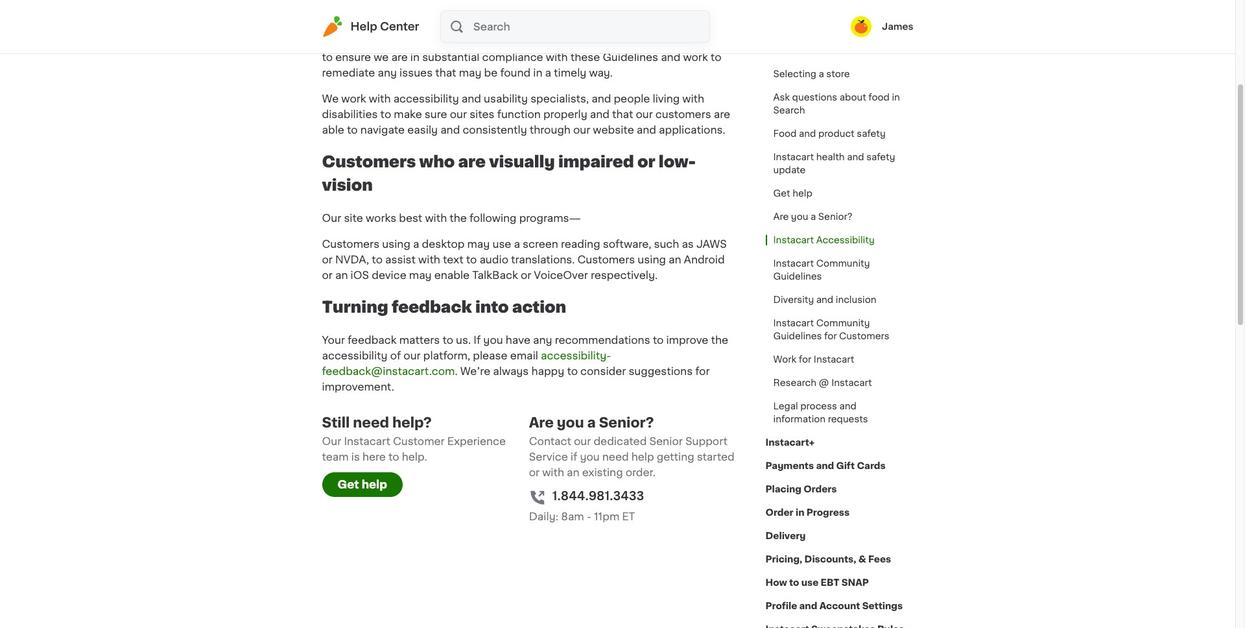 Task type: locate. For each thing, give the bounding box(es) containing it.
for inside instacart community guidelines for customers
[[825, 332, 837, 341]]

community for instacart community guidelines
[[817, 259, 870, 268]]

settings
[[863, 601, 903, 611]]

diversity and inclusion
[[774, 295, 877, 304]]

0 horizontal spatial that
[[435, 67, 456, 78]]

for right up
[[810, 23, 823, 32]]

started
[[697, 451, 735, 462]]

the inside your feedback matters to us. if you have any recommendations to improve the accessibility of our platform, please email
[[711, 335, 729, 345]]

recognized
[[528, 21, 586, 31]]

with up navigate
[[369, 93, 391, 104]]

get
[[774, 189, 791, 198], [338, 479, 359, 490]]

instacart inside instacart accessibility link
[[774, 236, 814, 245]]

senior?
[[819, 212, 853, 221], [599, 416, 654, 429]]

an down if
[[567, 467, 580, 477]]

instacart+ link
[[766, 431, 815, 454]]

0 horizontal spatial use
[[493, 239, 512, 249]]

easily
[[408, 125, 438, 135]]

search
[[774, 106, 805, 115]]

0 vertical spatial improve
[[379, 5, 421, 16]]

to up suggestions
[[653, 335, 664, 345]]

1 horizontal spatial any
[[533, 335, 553, 345]]

may
[[459, 67, 482, 78], [467, 239, 490, 249], [409, 270, 432, 280]]

1 horizontal spatial that
[[612, 109, 633, 119]]

0 vertical spatial may
[[459, 67, 482, 78]]

2 horizontal spatial help
[[793, 189, 813, 198]]

discounts,
[[805, 555, 857, 564]]

requests
[[828, 415, 869, 424]]

instacart inside instacart community guidelines for customers
[[774, 319, 814, 328]]

0 vertical spatial community
[[817, 259, 870, 268]]

regularly
[[620, 36, 666, 47]]

are up contact
[[529, 416, 554, 429]]

1 horizontal spatial use
[[802, 578, 819, 587]]

an up deliver
[[825, 23, 836, 32]]

2 our from the top
[[322, 436, 341, 446]]

community inside instacart community guidelines for customers
[[817, 319, 870, 328]]

may up audio
[[467, 239, 490, 249]]

with
[[515, 36, 537, 47], [546, 52, 568, 62], [369, 93, 391, 104], [683, 93, 705, 104], [425, 213, 447, 223], [419, 254, 441, 265], [543, 467, 564, 477]]

1 vertical spatial are
[[529, 416, 554, 429]]

our right "of"
[[404, 350, 421, 361]]

any
[[378, 67, 397, 78], [533, 335, 553, 345]]

support
[[686, 436, 728, 446]]

sure
[[425, 109, 447, 119]]

function
[[497, 109, 541, 119]]

online
[[444, 5, 475, 16]]

and inside the instacart health and safety update
[[847, 152, 865, 162]]

and down test
[[661, 52, 681, 62]]

with inside are you a senior? contact our dedicated senior support service if you need help getting started or with an existing order.
[[543, 467, 564, 477]]

0 horizontal spatial any
[[378, 67, 397, 78]]

an down such
[[669, 254, 682, 265]]

snap
[[842, 578, 869, 587]]

to right here
[[389, 451, 399, 462]]

and right food
[[799, 129, 816, 138]]

0 vertical spatial we
[[322, 0, 339, 0]]

1 vertical spatial using
[[638, 254, 666, 265]]

instacart up the @
[[814, 355, 855, 364]]

pricing,
[[766, 555, 803, 564]]

safety for instacart health and safety update
[[867, 152, 896, 162]]

0 horizontal spatial work
[[341, 93, 366, 104]]

work up the disabilities
[[341, 93, 366, 104]]

with down service
[[543, 467, 564, 477]]

0 vertical spatial senior?
[[819, 212, 853, 221]]

1 horizontal spatial accessibility
[[817, 236, 875, 245]]

a up dedicated
[[588, 416, 596, 429]]

a up instacart accessibility link
[[811, 212, 816, 221]]

any inside we aim to meet high standards for web accessibility and are constantly working to improve our online experience.  the web content accessibility guidelines (wcag) 2.0/2.1 level aa are recognized and acknowledged as a way to accomplish accessibility for users with disabilities. we regularly test our site to ensure we are in substantial compliance with these guidelines and work to remediate any issues that may be found in a timely way.
[[378, 67, 397, 78]]

1 horizontal spatial are
[[774, 212, 789, 221]]

a left store
[[819, 69, 825, 79]]

ask questions about food in search link
[[766, 86, 914, 122]]

0 vertical spatial need
[[353, 416, 389, 429]]

with down desktop
[[419, 254, 441, 265]]

for right suggestions
[[696, 366, 710, 376]]

0 vertical spatial using
[[382, 239, 411, 249]]

constantly
[[637, 0, 693, 0]]

0 horizontal spatial senior?
[[599, 416, 654, 429]]

senior? inside are you a senior? contact our dedicated senior support service if you need help getting started or with an existing order.
[[599, 416, 654, 429]]

2 vertical spatial help
[[362, 479, 387, 490]]

we inside the we work with accessibility and usability specialists, and people living with disabilities to make sure our sites function properly and that our customers are able to navigate easily and consistently through our website and applications.
[[322, 93, 339, 104]]

1 horizontal spatial using
[[638, 254, 666, 265]]

may left be
[[459, 67, 482, 78]]

you down get help link on the right top of the page
[[791, 212, 809, 221]]

get help link
[[766, 182, 821, 205]]

customers who are visually impaired or low- vision
[[322, 154, 696, 193]]

are inside the we work with accessibility and usability specialists, and people living with disabilities to make sure our sites function properly and that our customers are able to navigate easily and consistently through our website and applications.
[[714, 109, 731, 119]]

site down "way"
[[711, 36, 730, 47]]

software,
[[603, 239, 652, 249]]

properly
[[544, 109, 588, 119]]

people
[[614, 93, 650, 104]]

1 vertical spatial community
[[817, 319, 870, 328]]

using
[[382, 239, 411, 249], [638, 254, 666, 265]]

community inside instacart community guidelines
[[817, 259, 870, 268]]

and down instacart community guidelines
[[817, 295, 834, 304]]

0 horizontal spatial accessibility
[[638, 5, 705, 16]]

work inside we aim to meet high standards for web accessibility and are constantly working to improve our online experience.  the web content accessibility guidelines (wcag) 2.0/2.1 level aa are recognized and acknowledged as a way to accomplish accessibility for users with disabilities. we regularly test our site to ensure we are in substantial compliance with these guidelines and work to remediate any issues that may be found in a timely way.
[[683, 52, 708, 62]]

any left issues
[[378, 67, 397, 78]]

0 vertical spatial use
[[493, 239, 512, 249]]

site
[[711, 36, 730, 47], [344, 213, 363, 223]]

get help
[[774, 189, 813, 198], [338, 479, 387, 490]]

get help down is
[[338, 479, 387, 490]]

instacart down are you a senior? link
[[774, 236, 814, 245]]

0 horizontal spatial improve
[[379, 5, 421, 16]]

low-
[[659, 154, 696, 169]]

accessibility inside we aim to meet high standards for web accessibility and are constantly working to improve our online experience.  the web content accessibility guidelines (wcag) 2.0/2.1 level aa are recognized and acknowledged as a way to accomplish accessibility for users with disabilities. we regularly test our site to ensure we are in substantial compliance with these guidelines and work to remediate any issues that may be found in a timely way.
[[638, 5, 705, 16]]

translations.
[[511, 254, 575, 265]]

are for are you a senior? contact our dedicated senior support service if you need help getting started or with an existing order.
[[529, 416, 554, 429]]

service
[[529, 451, 568, 462]]

feedback inside your feedback matters to us. if you have any recommendations to improve the accessibility of our platform, please email
[[348, 335, 397, 345]]

update
[[774, 165, 806, 175]]

guidelines down regularly
[[603, 52, 659, 62]]

safety inside the instacart health and safety update
[[867, 152, 896, 162]]

work
[[683, 52, 708, 62], [341, 93, 366, 104]]

0 vertical spatial the
[[450, 213, 467, 223]]

0 horizontal spatial get help
[[338, 479, 387, 490]]

are inside are you a senior? contact our dedicated senior support service if you need help getting started or with an existing order.
[[529, 416, 554, 429]]

1 vertical spatial any
[[533, 335, 553, 345]]

instacart+
[[766, 438, 815, 447]]

are
[[618, 0, 635, 0], [509, 21, 525, 31], [392, 52, 408, 62], [714, 109, 731, 119], [458, 154, 486, 169]]

1 vertical spatial as
[[682, 239, 694, 249]]

2 vertical spatial we
[[322, 93, 339, 104]]

1 vertical spatial accessibility
[[817, 236, 875, 245]]

1 vertical spatial get help
[[338, 479, 387, 490]]

accessibility
[[638, 5, 705, 16], [817, 236, 875, 245]]

for right work
[[799, 355, 812, 364]]

for
[[486, 0, 501, 0], [810, 23, 823, 32], [467, 36, 481, 47], [825, 332, 837, 341], [799, 355, 812, 364], [696, 366, 710, 376]]

safety right health
[[867, 152, 896, 162]]

1 community from the top
[[817, 259, 870, 268]]

in right food
[[892, 93, 900, 102]]

1.844.981.3433
[[553, 491, 644, 502]]

0 vertical spatial site
[[711, 36, 730, 47]]

get down update
[[774, 189, 791, 198]]

0 horizontal spatial the
[[450, 213, 467, 223]]

getting
[[657, 451, 695, 462]]

an inside "link"
[[825, 23, 836, 32]]

and left gift
[[816, 461, 835, 470]]

into
[[476, 300, 509, 314]]

improve inside your feedback matters to us. if you have any recommendations to improve the accessibility of our platform, please email
[[667, 335, 709, 345]]

instacart up diversity
[[774, 259, 814, 268]]

get help down update
[[774, 189, 813, 198]]

help
[[793, 189, 813, 198], [632, 451, 654, 462], [362, 479, 387, 490]]

and inside diversity and inclusion link
[[817, 295, 834, 304]]

way.
[[589, 67, 613, 78]]

0 vertical spatial our
[[322, 213, 341, 223]]

help inside are you a senior? contact our dedicated senior support service if you need help getting started or with an existing order.
[[632, 451, 654, 462]]

0 horizontal spatial need
[[353, 416, 389, 429]]

feedback for your
[[348, 335, 397, 345]]

1 horizontal spatial get help
[[774, 189, 813, 198]]

guidelines up diversity
[[774, 272, 822, 281]]

1 vertical spatial help
[[632, 451, 654, 462]]

0 horizontal spatial using
[[382, 239, 411, 249]]

our site works best with the following programs—
[[322, 213, 581, 223]]

you up the please
[[484, 335, 503, 345]]

accessibility up the
[[528, 0, 593, 0]]

are up issues
[[392, 52, 408, 62]]

any up email
[[533, 335, 553, 345]]

your feedback matters to us. if you have any recommendations to improve the accessibility of our platform, please email
[[322, 335, 729, 361]]

0 horizontal spatial help
[[362, 479, 387, 490]]

et
[[622, 511, 636, 521]]

center
[[380, 21, 419, 32]]

sign
[[774, 23, 794, 32]]

senior? for are you a senior?
[[819, 212, 853, 221]]

instacart up update
[[774, 152, 814, 162]]

accessibility down constantly at the top right of the page
[[638, 5, 705, 16]]

0 vertical spatial that
[[435, 67, 456, 78]]

or left low-
[[638, 154, 656, 169]]

2 community from the top
[[817, 319, 870, 328]]

our down vision
[[322, 213, 341, 223]]

1 horizontal spatial get
[[774, 189, 791, 198]]

1 vertical spatial feedback
[[348, 335, 397, 345]]

the
[[544, 5, 564, 16]]

1 horizontal spatial site
[[711, 36, 730, 47]]

senior? up dedicated
[[599, 416, 654, 429]]

0 vertical spatial any
[[378, 67, 397, 78]]

and inside food and product safety link
[[799, 129, 816, 138]]

for inside "link"
[[810, 23, 823, 32]]

research @ instacart
[[774, 378, 873, 387]]

1 vertical spatial work
[[341, 93, 366, 104]]

that
[[435, 67, 456, 78], [612, 109, 633, 119]]

make
[[394, 109, 422, 119]]

feedback
[[392, 300, 472, 314], [348, 335, 397, 345]]

an inside are you a senior? contact our dedicated senior support service if you need help getting started or with an existing order.
[[567, 467, 580, 477]]

customers down inclusion
[[840, 332, 890, 341]]

1 horizontal spatial work
[[683, 52, 708, 62]]

ask questions about food in search
[[774, 93, 900, 115]]

device
[[372, 270, 407, 280]]

help
[[351, 21, 377, 32]]

need down dedicated
[[603, 451, 629, 462]]

how to use ebt snap
[[766, 578, 869, 587]]

or down service
[[529, 467, 540, 477]]

accessibility up sure
[[394, 93, 459, 104]]

order in progress
[[766, 508, 850, 517]]

as inside customers using a desktop may use a screen reading software, such as jaws or nvda, to assist with text to audio translations. customers using an android or an ios device may enable talkback or voiceover respectively.
[[682, 239, 694, 249]]

we down content in the top of the page
[[601, 36, 618, 47]]

and right health
[[847, 152, 865, 162]]

help down here
[[362, 479, 387, 490]]

are down get help link on the right top of the page
[[774, 212, 789, 221]]

0 vertical spatial accessibility
[[638, 5, 705, 16]]

and
[[596, 0, 616, 0], [589, 21, 608, 31], [661, 52, 681, 62], [462, 93, 481, 104], [592, 93, 611, 104], [590, 109, 610, 119], [441, 125, 460, 135], [637, 125, 657, 135], [799, 129, 816, 138], [847, 152, 865, 162], [817, 295, 834, 304], [840, 402, 857, 411], [816, 461, 835, 470], [800, 601, 818, 611]]

1 vertical spatial our
[[322, 436, 341, 446]]

our right sure
[[450, 109, 467, 119]]

and inside legal process and information requests
[[840, 402, 857, 411]]

guidelines down 'working'
[[322, 21, 378, 31]]

help up are you a senior? link
[[793, 189, 813, 198]]

are for are you a senior?
[[774, 212, 789, 221]]

orders
[[804, 485, 837, 494]]

1 vertical spatial get
[[338, 479, 359, 490]]

are up applications.
[[714, 109, 731, 119]]

are right aa
[[509, 21, 525, 31]]

1 horizontal spatial help
[[632, 451, 654, 462]]

we down 'accomplish'
[[374, 52, 389, 62]]

0 vertical spatial safety
[[857, 129, 886, 138]]

using up assist at the left
[[382, 239, 411, 249]]

guidelines up work
[[774, 332, 822, 341]]

such
[[654, 239, 680, 249]]

get down is
[[338, 479, 359, 490]]

0 vertical spatial get help
[[774, 189, 813, 198]]

1 vertical spatial improve
[[667, 335, 709, 345]]

our up 2.0/2.1
[[424, 5, 441, 16]]

0 vertical spatial help
[[793, 189, 813, 198]]

in right found
[[534, 67, 543, 78]]

specialists,
[[531, 93, 589, 104]]

1 vertical spatial senior?
[[599, 416, 654, 429]]

with up customers
[[683, 93, 705, 104]]

1 vertical spatial the
[[711, 335, 729, 345]]

you right if
[[580, 451, 600, 462]]

selecting a store link
[[766, 62, 858, 86]]

1 horizontal spatial improve
[[667, 335, 709, 345]]

we up selecting a store link
[[806, 46, 819, 55]]

1 horizontal spatial senior?
[[819, 212, 853, 221]]

senior? up instacart accessibility link
[[819, 212, 853, 221]]

in inside ask questions about food in search
[[892, 93, 900, 102]]

payments
[[766, 461, 814, 470]]

community down instacart accessibility link
[[817, 259, 870, 268]]

1 horizontal spatial need
[[603, 451, 629, 462]]

an
[[825, 23, 836, 32], [669, 254, 682, 265], [335, 270, 348, 280], [567, 467, 580, 477]]

help up order. at the right bottom
[[632, 451, 654, 462]]

community down inclusion
[[817, 319, 870, 328]]

1 horizontal spatial the
[[711, 335, 729, 345]]

@
[[819, 378, 830, 387]]

may inside we aim to meet high standards for web accessibility and are constantly working to improve our online experience.  the web content accessibility guidelines (wcag) 2.0/2.1 level aa are recognized and acknowledged as a way to accomplish accessibility for users with disabilities. we regularly test our site to ensure we are in substantial compliance with these guidelines and work to remediate any issues that may be found in a timely way.
[[459, 67, 482, 78]]

-
[[587, 511, 592, 521]]

to
[[363, 0, 374, 0], [366, 5, 377, 16], [322, 36, 333, 47], [322, 52, 333, 62], [711, 52, 722, 62], [381, 109, 391, 119], [347, 125, 358, 135], [372, 254, 383, 265], [466, 254, 477, 265], [443, 335, 454, 345], [653, 335, 664, 345], [567, 366, 578, 376], [389, 451, 399, 462], [790, 578, 800, 587]]

safety
[[857, 129, 886, 138], [867, 152, 896, 162]]

through
[[530, 125, 571, 135]]

desktop
[[422, 239, 465, 249]]

and down how to use ebt snap
[[800, 601, 818, 611]]

and up website
[[590, 109, 610, 119]]

the
[[450, 213, 467, 223], [711, 335, 729, 345]]

1 vertical spatial use
[[802, 578, 819, 587]]

may down assist at the left
[[409, 270, 432, 280]]

1 horizontal spatial we
[[806, 46, 819, 55]]

accessibility up instacart community guidelines link
[[817, 236, 875, 245]]

work for instacart link
[[766, 348, 863, 371]]

11pm
[[594, 511, 620, 521]]

1 vertical spatial need
[[603, 451, 629, 462]]

0 vertical spatial feedback
[[392, 300, 472, 314]]

accessibility inside the we work with accessibility and usability specialists, and people living with disabilities to make sure our sites function properly and that our customers are able to navigate easily and consistently through our website and applications.
[[394, 93, 459, 104]]

legal process and information requests link
[[766, 394, 914, 431]]

an left ios on the top left of page
[[335, 270, 348, 280]]

food
[[869, 93, 890, 102]]

are up content in the top of the page
[[618, 0, 635, 0]]

0 horizontal spatial site
[[344, 213, 363, 223]]

1 vertical spatial that
[[612, 109, 633, 119]]

help inside 'get help' button
[[362, 479, 387, 490]]

0 horizontal spatial are
[[529, 416, 554, 429]]

0 vertical spatial are
[[774, 212, 789, 221]]

help center link
[[322, 16, 419, 37]]

instacart inside instacart community guidelines
[[774, 259, 814, 268]]

for up work for instacart
[[825, 332, 837, 341]]

0 horizontal spatial get
[[338, 479, 359, 490]]

our inside are you a senior? contact our dedicated senior support service if you need help getting started or with an existing order.
[[574, 436, 591, 446]]

are inside customers who are visually impaired or low- vision
[[458, 154, 486, 169]]

0 vertical spatial as
[[690, 21, 702, 31]]

for inside . we're always happy to consider suggestions for improvement.
[[696, 366, 710, 376]]

as left "way"
[[690, 21, 702, 31]]

work
[[774, 355, 797, 364]]

0 vertical spatial work
[[683, 52, 708, 62]]

0 horizontal spatial we
[[374, 52, 389, 62]]

to inside still need help? our instacart customer experience team is here to help.
[[389, 451, 399, 462]]

use up audio
[[493, 239, 512, 249]]

1 vertical spatial safety
[[867, 152, 896, 162]]

disabilities.
[[540, 36, 598, 47]]

for down level
[[467, 36, 481, 47]]



Task type: vqa. For each thing, say whether or not it's contained in the screenshot.
olive june Link
no



Task type: describe. For each thing, give the bounding box(es) containing it.
instacart community guidelines for customers link
[[766, 311, 914, 348]]

instacart inside still need help? our instacart customer experience team is here to help.
[[344, 436, 391, 446]]

here
[[363, 451, 386, 462]]

james
[[882, 22, 914, 31]]

a left timely
[[545, 67, 552, 78]]

use inside customers using a desktop may use a screen reading software, such as jaws or nvda, to assist with text to audio translations. customers using an android or an ios device may enable talkback or voiceover respectively.
[[493, 239, 512, 249]]

turning feedback into action
[[322, 300, 570, 314]]

work for instacart
[[774, 355, 855, 364]]

accessibility- feedback@instacart.com link
[[322, 350, 611, 376]]

order
[[766, 508, 794, 517]]

as inside we aim to meet high standards for web accessibility and are constantly working to improve our online experience.  the web content accessibility guidelines (wcag) 2.0/2.1 level aa are recognized and acknowledged as a way to accomplish accessibility for users with disabilities. we regularly test our site to ensure we are in substantial compliance with these guidelines and work to remediate any issues that may be found in a timely way.
[[690, 21, 702, 31]]

2.0/2.1
[[425, 21, 459, 31]]

payments and gift cards
[[766, 461, 886, 470]]

to right the how
[[790, 578, 800, 587]]

audio
[[480, 254, 509, 265]]

improve inside we aim to meet high standards for web accessibility and are constantly working to improve our online experience.  the web content accessibility guidelines (wcag) 2.0/2.1 level aa are recognized and acknowledged as a way to accomplish accessibility for users with disabilities. we regularly test our site to ensure we are in substantial compliance with these guidelines and work to remediate any issues that may be found in a timely way.
[[379, 5, 421, 16]]

or inside are you a senior? contact our dedicated senior support service if you need help getting started or with an existing order.
[[529, 467, 540, 477]]

to left ensure
[[322, 52, 333, 62]]

guidelines inside instacart community guidelines
[[774, 272, 822, 281]]

found
[[500, 67, 531, 78]]

and down sure
[[441, 125, 460, 135]]

. we're always happy to consider suggestions for improvement.
[[322, 366, 710, 392]]

need inside are you a senior? contact our dedicated senior support service if you need help getting started or with an existing order.
[[603, 451, 629, 462]]

who
[[419, 154, 455, 169]]

diversity
[[774, 295, 814, 304]]

placing orders link
[[766, 478, 837, 501]]

sign up for an account
[[774, 23, 876, 32]]

accomplish
[[336, 36, 396, 47]]

instacart inside work for instacart link
[[814, 355, 855, 364]]

pricing, discounts, & fees
[[766, 555, 892, 564]]

please
[[473, 350, 508, 361]]

and right website
[[637, 125, 657, 135]]

any inside your feedback matters to us. if you have any recommendations to improve the accessibility of our platform, please email
[[533, 335, 553, 345]]

selecting a store
[[774, 69, 850, 79]]

food and product safety link
[[766, 122, 894, 145]]

high
[[406, 0, 429, 0]]

.
[[455, 366, 458, 376]]

to down "way"
[[711, 52, 722, 62]]

work inside the we work with accessibility and usability specialists, and people living with disabilities to make sure our sites function properly and that our customers are able to navigate easily and consistently through our website and applications.
[[341, 93, 366, 104]]

a inside are you a senior? contact our dedicated senior support service if you need help getting started or with an existing order.
[[588, 416, 596, 429]]

instacart image
[[322, 16, 343, 37]]

our down 'properly'
[[574, 125, 591, 135]]

information
[[774, 415, 826, 424]]

we for our
[[322, 93, 339, 104]]

sites
[[470, 109, 495, 119]]

help.
[[402, 451, 427, 462]]

with up compliance
[[515, 36, 537, 47]]

questions
[[793, 93, 838, 102]]

and up the sites at the top
[[462, 93, 481, 104]]

in right order
[[796, 508, 805, 517]]

assist
[[385, 254, 416, 265]]

james link
[[851, 16, 914, 37]]

still need help? our instacart customer experience team is here to help.
[[322, 416, 506, 462]]

deliver
[[821, 46, 852, 55]]

website
[[593, 125, 634, 135]]

user avatar image
[[851, 16, 872, 37]]

8am
[[561, 511, 584, 521]]

happy
[[532, 366, 565, 376]]

with inside customers using a desktop may use a screen reading software, such as jaws or nvda, to assist with text to audio translations. customers using an android or an ios device may enable talkback or voiceover respectively.
[[419, 254, 441, 265]]

reading
[[561, 239, 601, 249]]

customers up nvda,
[[322, 239, 380, 249]]

visually
[[489, 154, 555, 169]]

with down disabilities.
[[546, 52, 568, 62]]

email
[[510, 350, 539, 361]]

best
[[399, 213, 423, 223]]

test
[[668, 36, 689, 47]]

placing
[[766, 485, 802, 494]]

about
[[840, 93, 867, 102]]

you inside your feedback matters to us. if you have any recommendations to improve the accessibility of our platform, please email
[[484, 335, 503, 345]]

with right best
[[425, 213, 447, 223]]

suggestions
[[629, 366, 693, 376]]

1 vertical spatial we
[[601, 36, 618, 47]]

to up "device"
[[372, 254, 383, 265]]

or left nvda,
[[322, 254, 333, 265]]

our down people
[[636, 109, 653, 119]]

to inside . we're always happy to consider suggestions for improvement.
[[567, 366, 578, 376]]

instacart community guidelines for customers
[[774, 319, 890, 341]]

safety for food and product safety
[[857, 129, 886, 138]]

where we deliver link
[[766, 39, 859, 62]]

we for guidelines
[[322, 0, 339, 0]]

aa
[[491, 21, 506, 31]]

instacart accessibility
[[774, 236, 875, 245]]

nvda,
[[335, 254, 369, 265]]

legal
[[774, 402, 798, 411]]

profile
[[766, 601, 798, 611]]

enable
[[435, 270, 470, 280]]

accessibility-
[[541, 350, 611, 361]]

turning
[[322, 300, 388, 314]]

or inside customers who are visually impaired or low- vision
[[638, 154, 656, 169]]

you up contact
[[557, 416, 584, 429]]

acknowledged
[[611, 21, 687, 31]]

food
[[774, 129, 797, 138]]

help inside get help link
[[793, 189, 813, 198]]

that inside we aim to meet high standards for web accessibility and are constantly working to improve our online experience.  the web content accessibility guidelines (wcag) 2.0/2.1 level aa are recognized and acknowledged as a way to accomplish accessibility for users with disabilities. we regularly test our site to ensure we are in substantial compliance with these guidelines and work to remediate any issues that may be found in a timely way.
[[435, 67, 456, 78]]

we're
[[460, 366, 491, 376]]

for left web
[[486, 0, 501, 0]]

us.
[[456, 335, 471, 345]]

and down way.
[[592, 93, 611, 104]]

accessibility inside your feedback matters to us. if you have any recommendations to improve the accessibility of our platform, please email
[[322, 350, 388, 361]]

need inside still need help? our instacart customer experience team is here to help.
[[353, 416, 389, 429]]

2 vertical spatial may
[[409, 270, 432, 280]]

always
[[493, 366, 529, 376]]

community for instacart community guidelines for customers
[[817, 319, 870, 328]]

usability
[[484, 93, 528, 104]]

vision
[[322, 178, 373, 193]]

issues
[[400, 67, 433, 78]]

or left ios on the top left of page
[[322, 270, 333, 280]]

consider
[[581, 366, 626, 376]]

instacart inside research @ instacart link
[[832, 378, 873, 387]]

to down 'working'
[[322, 36, 333, 47]]

0 vertical spatial get
[[774, 189, 791, 198]]

disabilities
[[322, 109, 378, 119]]

of
[[390, 350, 401, 361]]

customers inside instacart community guidelines for customers
[[840, 332, 890, 341]]

substantial
[[422, 52, 480, 62]]

senior? for are you a senior? contact our dedicated senior support service if you need help getting started or with an existing order.
[[599, 416, 654, 429]]

customers using a desktop may use a screen reading software, such as jaws or nvda, to assist with text to audio translations. customers using an android or an ios device may enable talkback or voiceover respectively.
[[322, 239, 727, 280]]

accessibility down 2.0/2.1
[[399, 36, 464, 47]]

profile and account settings
[[766, 601, 903, 611]]

team
[[322, 451, 349, 462]]

inclusion
[[836, 295, 877, 304]]

instacart community guidelines link
[[766, 252, 914, 288]]

to right aim
[[363, 0, 374, 0]]

get help inside button
[[338, 479, 387, 490]]

platform,
[[423, 350, 470, 361]]

selecting
[[774, 69, 817, 79]]

Search search field
[[472, 11, 710, 42]]

a left "way"
[[705, 21, 711, 31]]

account
[[838, 23, 876, 32]]

instacart inside the instacart health and safety update
[[774, 152, 814, 162]]

and up content in the top of the page
[[596, 0, 616, 0]]

research
[[774, 378, 817, 387]]

and inside payments and gift cards "link"
[[816, 461, 835, 470]]

customers inside customers who are visually impaired or low- vision
[[322, 154, 416, 169]]

how
[[766, 578, 788, 587]]

we inside we aim to meet high standards for web accessibility and are constantly working to improve our online experience.  the web content accessibility guidelines (wcag) 2.0/2.1 level aa are recognized and acknowledged as a way to accomplish accessibility for users with disabilities. we regularly test our site to ensure we are in substantial compliance with these guidelines and work to remediate any issues that may be found in a timely way.
[[374, 52, 389, 62]]

1 our from the top
[[322, 213, 341, 223]]

our inside still need help? our instacart customer experience team is here to help.
[[322, 436, 341, 446]]

living
[[653, 93, 680, 104]]

to up help center link
[[366, 5, 377, 16]]

or down "translations."
[[521, 270, 532, 280]]

customers
[[656, 109, 712, 119]]

a up assist at the left
[[413, 239, 419, 249]]

to right text
[[466, 254, 477, 265]]

feedback for turning
[[392, 300, 472, 314]]

get inside button
[[338, 479, 359, 490]]

users
[[484, 36, 512, 47]]

to up navigate
[[381, 109, 391, 119]]

ask
[[774, 93, 790, 102]]

guidelines inside instacart community guidelines for customers
[[774, 332, 822, 341]]

up
[[796, 23, 808, 32]]

that inside the we work with accessibility and usability specialists, and people living with disabilities to make sure our sites function properly and that our customers are able to navigate easily and consistently through our website and applications.
[[612, 109, 633, 119]]

feedback@instacart.com
[[322, 366, 455, 376]]

be
[[484, 67, 498, 78]]

daily:
[[529, 511, 559, 521]]

a left screen
[[514, 239, 520, 249]]

to down the disabilities
[[347, 125, 358, 135]]

is
[[352, 451, 360, 462]]

contact
[[529, 436, 572, 446]]

talkback
[[472, 270, 518, 280]]

instacart accessibility link
[[766, 228, 883, 252]]

to left us.
[[443, 335, 454, 345]]

web
[[566, 5, 590, 16]]

customers up respectively.
[[578, 254, 635, 265]]

in up issues
[[411, 52, 420, 62]]

our inside your feedback matters to us. if you have any recommendations to improve the accessibility of our platform, please email
[[404, 350, 421, 361]]

and inside 'profile and account settings' 'link'
[[800, 601, 818, 611]]

1 vertical spatial site
[[344, 213, 363, 223]]

our right test
[[692, 36, 709, 47]]

1 vertical spatial may
[[467, 239, 490, 249]]

and down content in the top of the page
[[589, 21, 608, 31]]

site inside we aim to meet high standards for web accessibility and are constantly working to improve our online experience.  the web content accessibility guidelines (wcag) 2.0/2.1 level aa are recognized and acknowledged as a way to accomplish accessibility for users with disabilities. we regularly test our site to ensure we are in substantial compliance with these guidelines and work to remediate any issues that may be found in a timely way.
[[711, 36, 730, 47]]



